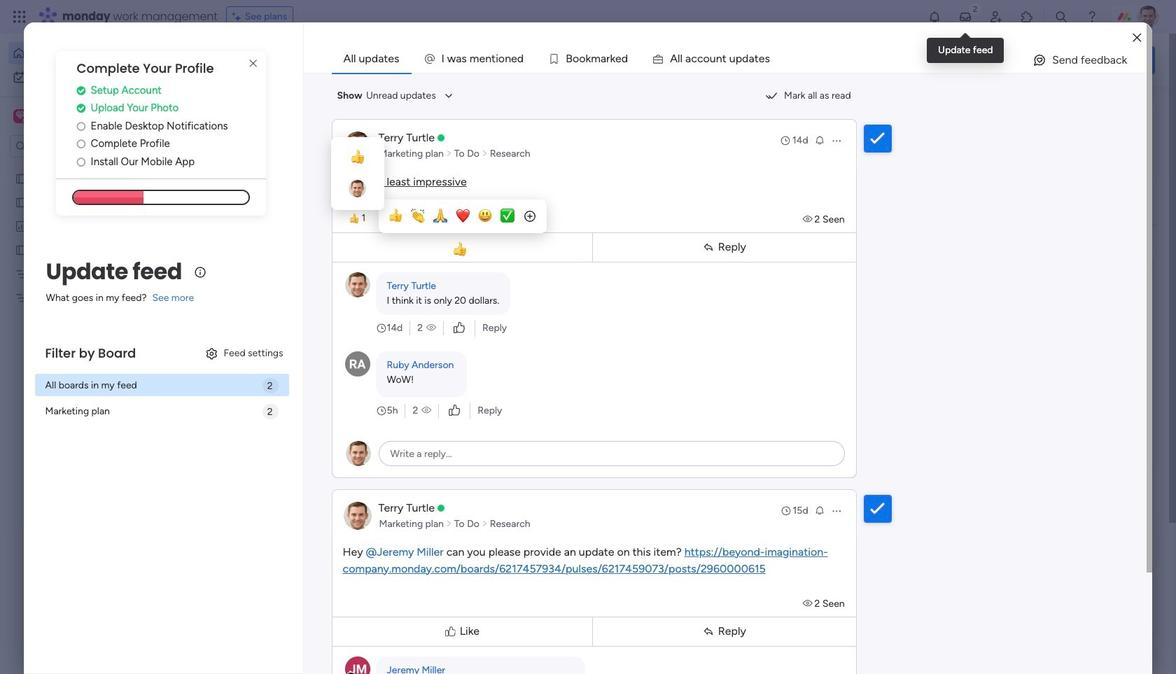 Task type: vqa. For each thing, say whether or not it's contained in the screenshot.
Add to favorites icon to the left
yes



Task type: locate. For each thing, give the bounding box(es) containing it.
1 vertical spatial v2 seen image
[[427, 321, 437, 335]]

option
[[8, 42, 170, 64], [8, 66, 170, 88], [0, 166, 179, 168]]

0 vertical spatial public board image
[[15, 172, 28, 185]]

list box
[[0, 164, 179, 498]]

1 vertical spatial dapulse x slim image
[[1135, 102, 1152, 118]]

1 horizontal spatial slider arrow image
[[482, 147, 488, 161]]

circle o image
[[77, 157, 86, 167]]

tab
[[332, 45, 412, 73]]

v2 like image down component icon
[[454, 321, 465, 336]]

1 vertical spatial circle o image
[[77, 139, 86, 149]]

1 vertical spatial v2 like image
[[449, 403, 460, 419]]

give feedback image
[[1033, 53, 1047, 67]]

circle o image
[[77, 121, 86, 132], [77, 139, 86, 149]]

v2 like image
[[454, 321, 465, 336], [449, 403, 460, 419]]

1 slider arrow image from the left
[[446, 147, 452, 161]]

remove from favorites image
[[415, 256, 429, 270]]

2 check circle image from the top
[[77, 103, 86, 114]]

v2 like image for v2 seen image
[[449, 403, 460, 419]]

circle o image up search in workspace field
[[77, 121, 86, 132]]

1 horizontal spatial slider arrow image
[[482, 517, 488, 531]]

slider arrow image
[[446, 517, 452, 531], [482, 517, 488, 531]]

1 horizontal spatial dapulse x slim image
[[1135, 102, 1152, 118]]

dapulse x slim image
[[245, 55, 262, 72], [1135, 102, 1152, 118]]

0 vertical spatial check circle image
[[77, 85, 86, 96]]

public dashboard image
[[15, 219, 28, 233], [692, 256, 708, 271]]

0 vertical spatial public dashboard image
[[15, 219, 28, 233]]

0 vertical spatial circle o image
[[77, 121, 86, 132]]

1 vertical spatial check circle image
[[77, 103, 86, 114]]

see plans image
[[232, 9, 245, 25]]

monday marketplace image
[[1021, 10, 1035, 24]]

tab list
[[332, 45, 1148, 73]]

public board image
[[15, 172, 28, 185], [15, 195, 28, 209]]

circle o image up circle o image
[[77, 139, 86, 149]]

0 horizontal spatial slider arrow image
[[446, 147, 452, 161]]

options image
[[831, 135, 843, 146]]

2 vertical spatial option
[[0, 166, 179, 168]]

public board image
[[15, 243, 28, 256], [463, 256, 479, 271]]

v2 seen image
[[803, 213, 815, 225], [427, 321, 437, 335], [803, 598, 815, 610]]

close recently visited image
[[216, 114, 233, 131]]

check circle image
[[77, 85, 86, 96], [77, 103, 86, 114]]

2 public board image from the top
[[15, 195, 28, 209]]

0 vertical spatial v2 like image
[[454, 321, 465, 336]]

0 horizontal spatial slider arrow image
[[446, 517, 452, 531]]

v2 like image right v2 seen image
[[449, 403, 460, 419]]

slider arrow image
[[446, 147, 452, 161], [482, 147, 488, 161]]

check circle image up workspace selection element
[[77, 85, 86, 96]]

search everything image
[[1055, 10, 1069, 24]]

1 vertical spatial public dashboard image
[[692, 256, 708, 271]]

1 vertical spatial public board image
[[15, 195, 28, 209]]

close image
[[1134, 33, 1142, 43]]

workspace image
[[13, 109, 27, 124], [16, 109, 25, 124]]

invite members image
[[990, 10, 1004, 24]]

getting started element
[[946, 511, 1156, 567]]

0 vertical spatial v2 seen image
[[803, 213, 815, 225]]

component image
[[463, 278, 476, 290]]

2 slider arrow image from the left
[[482, 517, 488, 531]]

0 horizontal spatial dapulse x slim image
[[245, 55, 262, 72]]

2 image
[[970, 1, 982, 16]]

add to favorites image
[[645, 256, 659, 270]]

check circle image up search in workspace field
[[77, 103, 86, 114]]



Task type: describe. For each thing, give the bounding box(es) containing it.
2 workspace image from the left
[[16, 109, 25, 124]]

workspace selection element
[[13, 108, 117, 126]]

v2 bolt switch image
[[1066, 52, 1075, 68]]

1 check circle image from the top
[[77, 85, 86, 96]]

reminder image
[[815, 134, 826, 145]]

0 vertical spatial dapulse x slim image
[[245, 55, 262, 72]]

2 element
[[358, 528, 375, 544]]

2 slider arrow image from the left
[[482, 147, 488, 161]]

v2 user feedback image
[[957, 52, 968, 68]]

1 horizontal spatial public board image
[[463, 256, 479, 271]]

notifications image
[[928, 10, 942, 24]]

help center element
[[946, 578, 1156, 634]]

v2 seen image
[[422, 404, 432, 418]]

add to favorites image
[[415, 428, 429, 442]]

contact sales element
[[946, 645, 1156, 675]]

terry turtle image
[[1138, 6, 1160, 28]]

1 horizontal spatial public dashboard image
[[692, 256, 708, 271]]

select product image
[[13, 10, 27, 24]]

1 slider arrow image from the left
[[446, 517, 452, 531]]

1 vertical spatial option
[[8, 66, 170, 88]]

0 horizontal spatial public board image
[[15, 243, 28, 256]]

2 circle o image from the top
[[77, 139, 86, 149]]

1 circle o image from the top
[[77, 121, 86, 132]]

v2 like image for v2 seen icon to the middle
[[454, 321, 465, 336]]

1 workspace image from the left
[[13, 109, 27, 124]]

1 public board image from the top
[[15, 172, 28, 185]]

quick search results list box
[[216, 131, 912, 488]]

update feed image
[[959, 10, 973, 24]]

help image
[[1086, 10, 1100, 24]]

Search in workspace field
[[29, 138, 117, 154]]

0 vertical spatial option
[[8, 42, 170, 64]]

2 vertical spatial v2 seen image
[[803, 598, 815, 610]]

0 horizontal spatial public dashboard image
[[15, 219, 28, 233]]



